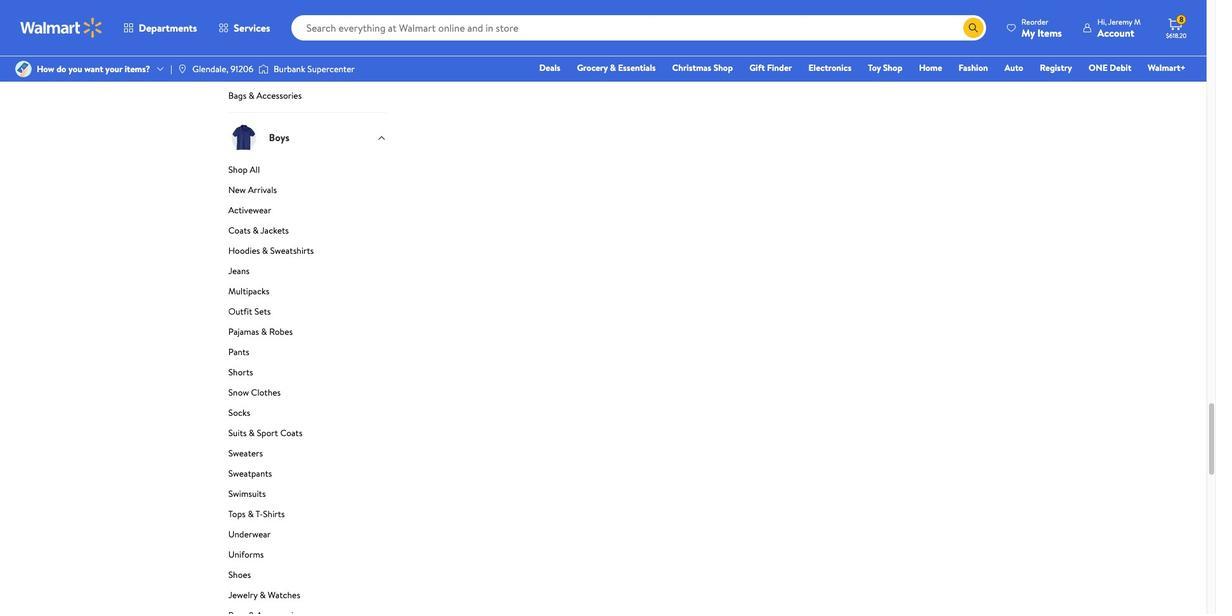 Task type: locate. For each thing, give the bounding box(es) containing it.
&
[[248, 8, 254, 21], [610, 61, 616, 74], [260, 69, 266, 81], [249, 89, 255, 102], [253, 224, 259, 237], [262, 244, 268, 257], [261, 325, 267, 338], [249, 427, 255, 439], [248, 508, 254, 520], [260, 589, 266, 602]]

watches down uniforms "link"
[[268, 589, 300, 602]]

watches
[[268, 69, 300, 81], [268, 589, 300, 602]]

your
[[105, 63, 122, 75]]

2 watches from the top
[[268, 589, 300, 602]]

0 vertical spatial coats
[[228, 224, 251, 237]]

1 vertical spatial shoes
[[228, 569, 251, 581]]

jewelry down uniforms
[[228, 589, 258, 602]]

0 vertical spatial t-
[[256, 8, 263, 21]]

swimsuits link
[[228, 487, 387, 505]]

outfit
[[228, 305, 252, 318]]

& for grocery & essentials link
[[610, 61, 616, 74]]

0 vertical spatial jewelry & watches
[[228, 69, 300, 81]]

jeans link
[[228, 265, 387, 282]]

t- down swimsuits
[[256, 508, 263, 520]]

pants
[[228, 346, 249, 358]]

2 t- from the top
[[256, 508, 263, 520]]

1 vertical spatial watches
[[268, 589, 300, 602]]

tops
[[228, 8, 246, 21], [228, 508, 246, 520]]

0 horizontal spatial  image
[[177, 64, 187, 74]]

snow clothes
[[228, 386, 281, 399]]

activewear link
[[228, 204, 387, 221]]

1 vertical spatial tops & t-shirts link
[[228, 508, 387, 526]]

underwear for first underwear link from the top of the page
[[228, 28, 271, 41]]

t- for 1st the tops & t-shirts link from the top
[[256, 8, 263, 21]]

underwear up uniforms
[[228, 528, 271, 541]]

 image right |
[[177, 64, 187, 74]]

0 vertical spatial underwear
[[228, 28, 271, 41]]

home
[[919, 61, 942, 74]]

1 shirts from the top
[[263, 8, 285, 21]]

tops down swimsuits
[[228, 508, 246, 520]]

outfit sets link
[[228, 305, 387, 323]]

0 vertical spatial tops
[[228, 8, 246, 21]]

8
[[1179, 14, 1184, 25]]

2 shirts from the top
[[263, 508, 285, 520]]

& up services
[[248, 8, 254, 21]]

& for coats & jackets link
[[253, 224, 259, 237]]

underwear for 2nd underwear link from the top of the page
[[228, 528, 271, 541]]

 image
[[15, 61, 32, 77]]

& right "bags"
[[249, 89, 255, 102]]

coats up 'hoodies'
[[228, 224, 251, 237]]

jewelry & watches link
[[228, 69, 387, 87], [228, 589, 387, 607]]

shoes for second shoes link from the bottom
[[228, 48, 251, 61]]

swimsuits
[[228, 487, 266, 500]]

shop right the toy
[[883, 61, 903, 74]]

2 underwear from the top
[[228, 528, 271, 541]]

shirts for 1st the tops & t-shirts link from the top
[[263, 8, 285, 21]]

account
[[1098, 26, 1135, 40]]

auto link
[[999, 61, 1029, 75]]

1 vertical spatial coats
[[280, 427, 303, 439]]

snow
[[228, 386, 249, 399]]

1 vertical spatial underwear
[[228, 528, 271, 541]]

shirts down swimsuits
[[263, 508, 285, 520]]

do
[[56, 63, 66, 75]]

0 vertical spatial shoes
[[228, 48, 251, 61]]

t-
[[256, 8, 263, 21], [256, 508, 263, 520]]

2 tops & t-shirts link from the top
[[228, 508, 387, 526]]

& for "bags & accessories" link
[[249, 89, 255, 102]]

glendale,
[[192, 63, 228, 75]]

shoes link down uniforms "link"
[[228, 569, 387, 586]]

christmas shop link
[[667, 61, 739, 75]]

8 $618.20
[[1166, 14, 1187, 40]]

& for suits & sport coats link
[[249, 427, 255, 439]]

shop all link
[[228, 163, 387, 181]]

shoes down uniforms
[[228, 569, 251, 581]]

socks
[[228, 406, 250, 419]]

1 vertical spatial jewelry
[[228, 589, 258, 602]]

multipacks
[[228, 285, 269, 297]]

1 vertical spatial underwear link
[[228, 528, 387, 546]]

shoes link up "bags & accessories" link
[[228, 48, 387, 66]]

& for pajamas & robes link on the left
[[261, 325, 267, 338]]

shop
[[714, 61, 733, 74], [883, 61, 903, 74], [228, 163, 248, 176]]

1 jewelry from the top
[[228, 69, 258, 81]]

shirts up services
[[263, 8, 285, 21]]

tops & t-shirts link
[[228, 8, 387, 26], [228, 508, 387, 526]]

one debit
[[1089, 61, 1132, 74]]

1 vertical spatial shoes link
[[228, 569, 387, 586]]

1 t- from the top
[[256, 8, 263, 21]]

gift
[[749, 61, 765, 74]]

2 underwear link from the top
[[228, 528, 387, 546]]

& right suits
[[249, 427, 255, 439]]

bags & accessories link
[[228, 89, 387, 112]]

 image
[[258, 63, 269, 75], [177, 64, 187, 74]]

jewelry up "bags"
[[228, 69, 258, 81]]

0 horizontal spatial coats
[[228, 224, 251, 237]]

1 vertical spatial tops & t-shirts
[[228, 508, 285, 520]]

0 vertical spatial jewelry
[[228, 69, 258, 81]]

& left robes at the left bottom of page
[[261, 325, 267, 338]]

shirts
[[263, 8, 285, 21], [263, 508, 285, 520]]

1 horizontal spatial coats
[[280, 427, 303, 439]]

sport
[[257, 427, 278, 439]]

1 vertical spatial shirts
[[263, 508, 285, 520]]

gift finder
[[749, 61, 792, 74]]

tops & t-shirts
[[228, 8, 285, 21], [228, 508, 285, 520]]

2 shoes from the top
[[228, 569, 251, 581]]

0 vertical spatial tops & t-shirts
[[228, 8, 285, 21]]

tops up services
[[228, 8, 246, 21]]

shoes
[[228, 48, 251, 61], [228, 569, 251, 581]]

how
[[37, 63, 54, 75]]

1 horizontal spatial shop
[[714, 61, 733, 74]]

1 vertical spatial jewelry & watches link
[[228, 589, 387, 607]]

bags
[[228, 89, 246, 102]]

walmart+ link
[[1142, 61, 1192, 75]]

1 horizontal spatial  image
[[258, 63, 269, 75]]

& for 2nd the tops & t-shirts link
[[248, 508, 254, 520]]

jewelry & watches link down uniforms "link"
[[228, 589, 387, 607]]

& right grocery
[[610, 61, 616, 74]]

activewear
[[228, 204, 271, 216]]

toy shop
[[868, 61, 903, 74]]

suits
[[228, 427, 247, 439]]

hi, jeremy m account
[[1098, 16, 1141, 40]]

supercenter
[[307, 63, 355, 75]]

jewelry
[[228, 69, 258, 81], [228, 589, 258, 602]]

underwear link
[[228, 28, 387, 46], [228, 528, 387, 546]]

& right 'hoodies'
[[262, 244, 268, 257]]

all
[[250, 163, 260, 176]]

coats
[[228, 224, 251, 237], [280, 427, 303, 439]]

0 vertical spatial jewelry & watches link
[[228, 69, 387, 87]]

bags & accessories
[[228, 89, 302, 102]]

shop for christmas shop
[[714, 61, 733, 74]]

my
[[1022, 26, 1035, 40]]

0 vertical spatial tops & t-shirts link
[[228, 8, 387, 26]]

jewelry & watches link up "bags & accessories" link
[[228, 69, 387, 87]]

shop all
[[228, 163, 260, 176]]

1 underwear from the top
[[228, 28, 271, 41]]

tops & t-shirts down swimsuits
[[228, 508, 285, 520]]

Search search field
[[291, 15, 986, 41]]

hi,
[[1098, 16, 1107, 27]]

shoes up 91206 on the left top
[[228, 48, 251, 61]]

sweaters link
[[228, 447, 387, 465]]

shoes for 1st shoes link from the bottom
[[228, 569, 251, 581]]

watches up the accessories on the top
[[268, 69, 300, 81]]

 image right 91206 on the left top
[[258, 63, 269, 75]]

walmart image
[[20, 18, 103, 38]]

jeremy
[[1108, 16, 1133, 27]]

jewelry & watches up "bags & accessories"
[[228, 69, 300, 81]]

items
[[1038, 26, 1062, 40]]

tops & t-shirts link down swimsuits link
[[228, 508, 387, 526]]

underwear link up burbank supercenter
[[228, 28, 387, 46]]

departments
[[139, 21, 197, 35]]

coats right sport
[[280, 427, 303, 439]]

arrivals
[[248, 183, 277, 196]]

t- up services
[[256, 8, 263, 21]]

1 vertical spatial tops
[[228, 508, 246, 520]]

debit
[[1110, 61, 1132, 74]]

sets
[[254, 305, 271, 318]]

underwear
[[228, 28, 271, 41], [228, 528, 271, 541]]

0 vertical spatial watches
[[268, 69, 300, 81]]

you
[[68, 63, 82, 75]]

0 vertical spatial underwear link
[[228, 28, 387, 46]]

shop left all at the left top of page
[[228, 163, 248, 176]]

jewelry & watches down uniforms
[[228, 589, 300, 602]]

& for 1st the tops & t-shirts link from the top
[[248, 8, 254, 21]]

0 vertical spatial shirts
[[263, 8, 285, 21]]

1 jewelry & watches from the top
[[228, 69, 300, 81]]

tops & t-shirts up services
[[228, 8, 285, 21]]

underwear up 91206 on the left top
[[228, 28, 271, 41]]

shorts link
[[228, 366, 387, 384]]

1 vertical spatial jewelry & watches
[[228, 589, 300, 602]]

1 vertical spatial t-
[[256, 508, 263, 520]]

tops & t-shirts link up burbank supercenter
[[228, 8, 387, 26]]

& for hoodies & sweatshirts link
[[262, 244, 268, 257]]

1 shoes from the top
[[228, 48, 251, 61]]

& down swimsuits
[[248, 508, 254, 520]]

0 vertical spatial shoes link
[[228, 48, 387, 66]]

2 horizontal spatial shop
[[883, 61, 903, 74]]

sweaters
[[228, 447, 263, 460]]

shop right christmas
[[714, 61, 733, 74]]

one debit link
[[1083, 61, 1137, 75]]

& left jackets
[[253, 224, 259, 237]]

underwear link up uniforms "link"
[[228, 528, 387, 546]]

2 tops from the top
[[228, 508, 246, 520]]



Task type: vqa. For each thing, say whether or not it's contained in the screenshot.
first Jewelry & Watches from the bottom
yes



Task type: describe. For each thing, give the bounding box(es) containing it.
new
[[228, 183, 246, 196]]

search icon image
[[968, 23, 979, 33]]

outfit sets
[[228, 305, 271, 318]]

fashion link
[[953, 61, 994, 75]]

hoodies
[[228, 244, 260, 257]]

boys
[[269, 131, 290, 145]]

2 shoes link from the top
[[228, 569, 387, 586]]

pajamas
[[228, 325, 259, 338]]

reorder
[[1022, 16, 1049, 27]]

deals
[[539, 61, 561, 74]]

home link
[[913, 61, 948, 75]]

glendale, 91206
[[192, 63, 253, 75]]

services
[[234, 21, 270, 35]]

grocery
[[577, 61, 608, 74]]

0 horizontal spatial shop
[[228, 163, 248, 176]]

2 jewelry from the top
[[228, 589, 258, 602]]

services button
[[208, 13, 281, 43]]

sweatpants
[[228, 467, 272, 480]]

burbank supercenter
[[274, 63, 355, 75]]

fashion
[[959, 61, 988, 74]]

 image for glendale, 91206
[[177, 64, 187, 74]]

|
[[170, 63, 172, 75]]

pants link
[[228, 346, 387, 363]]

gift finder link
[[744, 61, 798, 75]]

hoodies & sweatshirts link
[[228, 244, 387, 262]]

m
[[1134, 16, 1141, 27]]

jeans
[[228, 265, 250, 277]]

1 jewelry & watches link from the top
[[228, 69, 387, 87]]

socks link
[[228, 406, 387, 424]]

1 tops from the top
[[228, 8, 246, 21]]

2 jewelry & watches link from the top
[[228, 589, 387, 607]]

sweatpants link
[[228, 467, 387, 485]]

jackets
[[261, 224, 289, 237]]

new arrivals link
[[228, 183, 387, 201]]

& down uniforms
[[260, 589, 266, 602]]

electronics
[[809, 61, 852, 74]]

Walmart Site-Wide search field
[[291, 15, 986, 41]]

2 tops & t-shirts from the top
[[228, 508, 285, 520]]

& up "bags & accessories"
[[260, 69, 266, 81]]

christmas shop
[[672, 61, 733, 74]]

t- for 2nd the tops & t-shirts link
[[256, 508, 263, 520]]

christmas
[[672, 61, 711, 74]]

coats & jackets
[[228, 224, 289, 237]]

shorts
[[228, 366, 253, 379]]

items?
[[125, 63, 150, 75]]

burbank
[[274, 63, 305, 75]]

uniforms
[[228, 548, 264, 561]]

toy shop link
[[862, 61, 908, 75]]

1 tops & t-shirts from the top
[[228, 8, 285, 21]]

grocery & essentials
[[577, 61, 656, 74]]

how do you want your items?
[[37, 63, 150, 75]]

1 underwear link from the top
[[228, 28, 387, 46]]

deals link
[[534, 61, 566, 75]]

multipacks link
[[228, 285, 387, 303]]

1 watches from the top
[[268, 69, 300, 81]]

want
[[84, 63, 103, 75]]

robes
[[269, 325, 293, 338]]

one
[[1089, 61, 1108, 74]]

accessories
[[257, 89, 302, 102]]

shirts for 2nd the tops & t-shirts link
[[263, 508, 285, 520]]

essentials
[[618, 61, 656, 74]]

electronics link
[[803, 61, 857, 75]]

1 tops & t-shirts link from the top
[[228, 8, 387, 26]]

registry link
[[1034, 61, 1078, 75]]

2 jewelry & watches from the top
[[228, 589, 300, 602]]

shop for toy shop
[[883, 61, 903, 74]]

suits & sport coats
[[228, 427, 303, 439]]

grocery & essentials link
[[571, 61, 662, 75]]

boys button
[[228, 112, 387, 163]]

uniforms link
[[228, 548, 387, 566]]

departments button
[[113, 13, 208, 43]]

new arrivals
[[228, 183, 277, 196]]

finder
[[767, 61, 792, 74]]

 image for burbank supercenter
[[258, 63, 269, 75]]

reorder my items
[[1022, 16, 1062, 40]]

auto
[[1005, 61, 1024, 74]]

coats & jackets link
[[228, 224, 387, 242]]

pajamas & robes
[[228, 325, 293, 338]]

1 shoes link from the top
[[228, 48, 387, 66]]

clothes
[[251, 386, 281, 399]]

sweatshirts
[[270, 244, 314, 257]]

91206
[[231, 63, 253, 75]]



